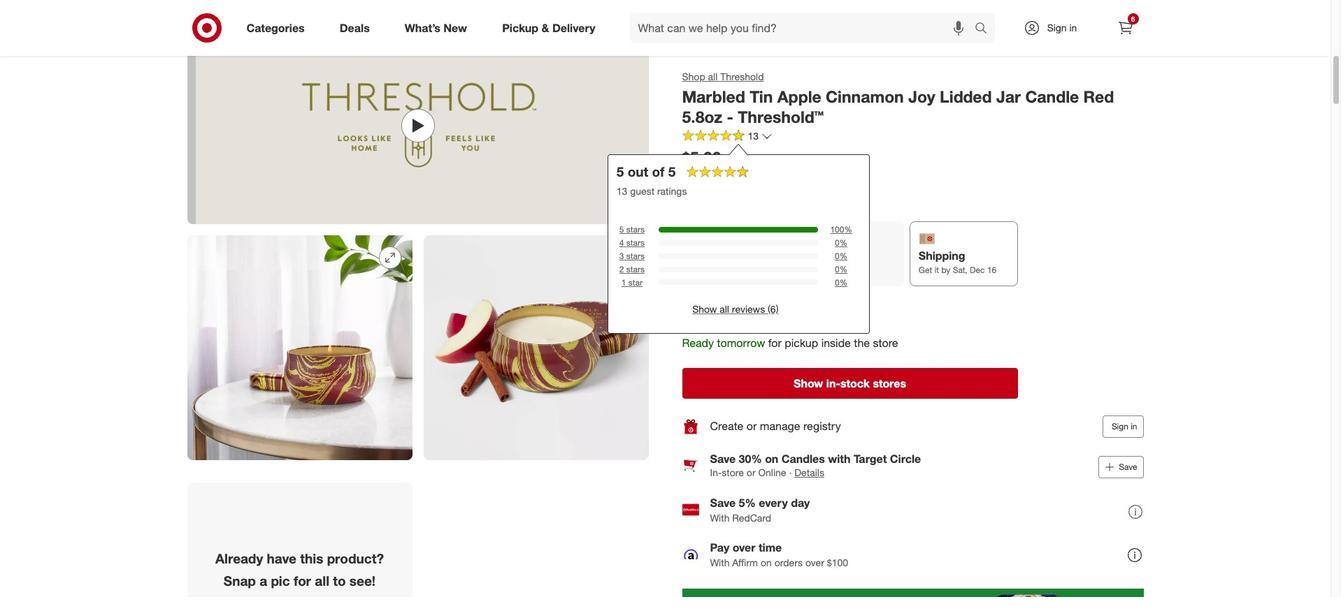 Task type: locate. For each thing, give the bounding box(es) containing it.
show inside button
[[692, 303, 717, 315]]

stock
[[840, 377, 870, 391]]

1 vertical spatial store
[[722, 467, 744, 479]]

show for show in-stock stores
[[794, 377, 823, 391]]

0 vertical spatial all
[[708, 71, 718, 83]]

0 vertical spatial sign
[[1047, 22, 1067, 34]]

available inside the delivery not available
[[821, 266, 854, 276]]

0 vertical spatial show
[[692, 303, 717, 315]]

pickup up sold
[[691, 249, 727, 263]]

tomorrow
[[717, 336, 765, 350]]

0 horizontal spatial sign
[[1047, 22, 1067, 34]]

categories
[[246, 21, 305, 35]]

all inside button
[[720, 303, 729, 315]]

store inside available near you ready tomorrow for pickup inside the store
[[873, 336, 898, 350]]

store down the 30%
[[722, 467, 744, 479]]

stars up 3 stars
[[626, 238, 645, 248]]

out
[[628, 164, 648, 180]]

with down pay
[[710, 557, 730, 569]]

2 with from the top
[[710, 557, 730, 569]]

sign left 6 link
[[1047, 22, 1067, 34]]

2 or from the top
[[747, 467, 756, 479]]

5 up 4
[[619, 225, 624, 235]]

delivery down '100'
[[806, 250, 849, 264]]

delivery not available
[[806, 250, 854, 276]]

candle
[[1025, 87, 1079, 106]]

1 vertical spatial in
[[1131, 422, 1137, 432]]

store
[[873, 336, 898, 350], [722, 467, 744, 479]]

0 vertical spatial 13
[[748, 130, 759, 142]]

available near you ready tomorrow for pickup inside the store
[[682, 320, 898, 350]]

store right the
[[873, 336, 898, 350]]

13 for 13
[[748, 130, 759, 142]]

every
[[759, 496, 788, 510]]

16
[[987, 265, 997, 276]]

save 30% on candles with target circle in-store or online ∙ details
[[710, 452, 921, 479]]

2 0 % from the top
[[835, 251, 848, 262]]

0 vertical spatial on
[[765, 452, 778, 466]]

1 vertical spatial or
[[747, 467, 756, 479]]

2 horizontal spatial all
[[720, 303, 729, 315]]

show left in-
[[794, 377, 823, 391]]

not inside the delivery not available
[[806, 266, 819, 276]]

for right pic at the left bottom of page
[[294, 574, 311, 590]]

2 vertical spatial all
[[315, 574, 329, 590]]

not up sold
[[691, 265, 705, 276]]

stars down 4 stars
[[626, 251, 645, 262]]

1 vertical spatial for
[[294, 574, 311, 590]]

1 horizontal spatial for
[[768, 336, 782, 350]]

4 0 from the top
[[835, 277, 840, 288]]

0 horizontal spatial over
[[733, 541, 756, 555]]

stars up the star
[[626, 264, 645, 275]]

1 vertical spatial sign in
[[1112, 422, 1137, 432]]

a
[[260, 574, 267, 590]]

1 with from the top
[[710, 512, 730, 524]]

sign
[[1047, 22, 1067, 34], [1112, 422, 1128, 432]]

on down time
[[761, 557, 772, 569]]

1 horizontal spatial delivery
[[806, 250, 849, 264]]

pay over time with affirm on orders over $100
[[710, 541, 848, 569]]

0 horizontal spatial available
[[707, 265, 739, 276]]

1 vertical spatial on
[[761, 557, 772, 569]]

available
[[707, 265, 739, 276], [821, 266, 854, 276]]

candles
[[782, 452, 825, 466]]

affirm
[[732, 557, 758, 569]]

circle
[[890, 452, 921, 466]]

pickup left &
[[502, 21, 538, 35]]

pickup inside 'pickup not available'
[[691, 249, 727, 263]]

1 vertical spatial 13
[[617, 186, 627, 198]]

0 horizontal spatial sign in
[[1047, 22, 1077, 34]]

save down "sign in" button
[[1119, 462, 1137, 473]]

0 horizontal spatial show
[[692, 303, 717, 315]]

not up galaxy
[[806, 266, 819, 276]]

details button
[[794, 466, 824, 480]]

0 horizontal spatial all
[[315, 574, 329, 590]]

in up save button
[[1131, 422, 1137, 432]]

red
[[1083, 87, 1114, 106]]

4 stars
[[619, 238, 645, 248]]

show for show all reviews (6)
[[692, 303, 717, 315]]

not for delivery
[[806, 266, 819, 276]]

for down you
[[768, 336, 782, 350]]

stars for 5 stars
[[626, 225, 645, 235]]

% for 1 star
[[840, 277, 848, 288]]

30%
[[739, 452, 762, 466]]

1 horizontal spatial pickup
[[691, 249, 727, 263]]

sign in left 6 link
[[1047, 22, 1077, 34]]

1 vertical spatial over
[[805, 557, 824, 569]]

all left reviews
[[720, 303, 729, 315]]

sold
[[703, 299, 724, 313]]

1 vertical spatial delivery
[[806, 250, 849, 264]]

% for 2 stars
[[840, 264, 848, 275]]

in inside button
[[1131, 422, 1137, 432]]

with
[[710, 512, 730, 524], [710, 557, 730, 569]]

or down the 30%
[[747, 467, 756, 479]]

pickup not available
[[691, 249, 739, 276]]

0 vertical spatial or
[[747, 420, 757, 434]]

0 vertical spatial delivery
[[552, 21, 595, 35]]

stars up 4 stars
[[626, 225, 645, 235]]

delivery inside pickup & delivery link
[[552, 21, 595, 35]]

1 vertical spatial sign
[[1112, 422, 1128, 432]]

delivery right &
[[552, 21, 595, 35]]

%
[[844, 225, 852, 235], [840, 238, 848, 248], [840, 251, 848, 262], [840, 264, 848, 275], [840, 277, 848, 288]]

online
[[759, 172, 786, 183]]

% for 4 stars
[[840, 238, 848, 248]]

3 0 % from the top
[[835, 264, 848, 275]]

manage
[[760, 420, 800, 434]]

0 horizontal spatial in
[[1069, 22, 1077, 34]]

13 left guest
[[617, 186, 627, 198]]

0 for 3 stars
[[835, 251, 840, 262]]

shipping get it by sat, dec 16
[[919, 249, 997, 276]]

$100
[[827, 557, 848, 569]]

details
[[794, 467, 824, 479]]

time
[[759, 541, 782, 555]]

inside
[[821, 336, 851, 350]]

2 stars
[[619, 264, 645, 275]]

13 up /ounce
[[748, 130, 759, 142]]

over up the affirm
[[733, 541, 756, 555]]

2 0 from the top
[[835, 251, 840, 262]]

1 0 % from the top
[[835, 238, 848, 248]]

1 horizontal spatial 13
[[748, 130, 759, 142]]

sign in
[[1047, 22, 1077, 34], [1112, 422, 1137, 432]]

save 5% every day with redcard
[[710, 496, 810, 524]]

5 left out
[[617, 164, 624, 180]]

1 horizontal spatial sign in
[[1112, 422, 1137, 432]]

2 stars from the top
[[626, 238, 645, 248]]

available up the at
[[707, 265, 739, 276]]

in
[[1069, 22, 1077, 34], [1131, 422, 1137, 432]]

see!
[[349, 574, 376, 590]]

target
[[854, 452, 887, 466]]

0 horizontal spatial delivery
[[552, 21, 595, 35]]

not inside 'pickup not available'
[[691, 265, 705, 276]]

1 stars from the top
[[626, 225, 645, 235]]

1 0 from the top
[[835, 238, 840, 248]]

save inside save 5% every day with redcard
[[710, 496, 736, 510]]

sat,
[[953, 265, 967, 276]]

)
[[781, 154, 784, 166]]

all right "shop"
[[708, 71, 718, 83]]

create or manage registry
[[710, 420, 841, 434]]

sign in up save button
[[1112, 422, 1137, 432]]

0 vertical spatial for
[[768, 336, 782, 350]]

available down '100'
[[821, 266, 854, 276]]

registry
[[803, 420, 841, 434]]

3 stars from the top
[[626, 251, 645, 262]]

with up pay
[[710, 512, 730, 524]]

13 guest ratings
[[617, 186, 687, 198]]

0
[[835, 238, 840, 248], [835, 251, 840, 262], [835, 264, 840, 275], [835, 277, 840, 288]]

0 for 1 star
[[835, 277, 840, 288]]

on up online
[[765, 452, 778, 466]]

show in-stock stores
[[794, 377, 906, 391]]

show inside button
[[794, 377, 823, 391]]

jar
[[996, 87, 1021, 106]]

all
[[708, 71, 718, 83], [720, 303, 729, 315], [315, 574, 329, 590]]

stars
[[626, 225, 645, 235], [626, 238, 645, 248], [626, 251, 645, 262], [626, 264, 645, 275]]

1 horizontal spatial store
[[873, 336, 898, 350]]

available for delivery
[[821, 266, 854, 276]]

0 horizontal spatial store
[[722, 467, 744, 479]]

marbled tin apple cinnamon joy lidded jar candle red 5.8oz - threshold&#8482;, 3 of 5 image
[[187, 236, 412, 461]]

in left 6 link
[[1069, 22, 1077, 34]]

1 vertical spatial all
[[720, 303, 729, 315]]

available inside 'pickup not available'
[[707, 265, 739, 276]]

save button
[[1099, 457, 1144, 479]]

0 horizontal spatial pickup
[[502, 21, 538, 35]]

when
[[682, 172, 708, 183]]

3 stars
[[619, 251, 645, 262]]

it
[[935, 265, 939, 276]]

0 vertical spatial with
[[710, 512, 730, 524]]

0 % for 1 star
[[835, 277, 848, 288]]

for inside available near you ready tomorrow for pickup inside the store
[[768, 336, 782, 350]]

show
[[692, 303, 717, 315], [794, 377, 823, 391]]

5%
[[739, 496, 756, 510]]

pickup
[[502, 21, 538, 35], [691, 249, 727, 263]]

1 horizontal spatial available
[[821, 266, 854, 276]]

0 vertical spatial pickup
[[502, 21, 538, 35]]

1 vertical spatial show
[[794, 377, 823, 391]]

all inside shop all threshold marbled tin apple cinnamon joy lidded jar candle red 5.8oz - threshold™
[[708, 71, 718, 83]]

over left the $100
[[805, 557, 824, 569]]

1 horizontal spatial show
[[794, 377, 823, 391]]

over
[[733, 541, 756, 555], [805, 557, 824, 569]]

sign inside button
[[1112, 422, 1128, 432]]

0 vertical spatial store
[[873, 336, 898, 350]]

or right create
[[747, 420, 757, 434]]

pickup for not
[[691, 249, 727, 263]]

all left to
[[315, 574, 329, 590]]

not left sold
[[682, 299, 700, 313]]

dec
[[970, 265, 985, 276]]

save up in-
[[710, 452, 736, 466]]

on
[[765, 452, 778, 466], [761, 557, 772, 569]]

0 % for 4 stars
[[835, 238, 848, 248]]

5 for out of 5
[[617, 164, 624, 180]]

available
[[682, 320, 730, 334]]

in-
[[826, 377, 840, 391]]

sign up save button
[[1112, 422, 1128, 432]]

1 horizontal spatial all
[[708, 71, 718, 83]]

redcard
[[732, 512, 771, 524]]

3 0 from the top
[[835, 264, 840, 275]]

show up 'available'
[[692, 303, 717, 315]]

0 horizontal spatial for
[[294, 574, 311, 590]]

save inside save 30% on candles with target circle in-store or online ∙ details
[[710, 452, 736, 466]]

stars for 3 stars
[[626, 251, 645, 262]]

create
[[710, 420, 744, 434]]

1 vertical spatial with
[[710, 557, 730, 569]]

1 horizontal spatial in
[[1131, 422, 1137, 432]]

4 stars from the top
[[626, 264, 645, 275]]

0 horizontal spatial 13
[[617, 186, 627, 198]]

save left 5%
[[710, 496, 736, 510]]

save for save 5% every day
[[710, 496, 736, 510]]

marbled tin apple cinnamon joy lidded jar candle red 5.8oz - threshold&#8482;, 1 of 5 image
[[187, 0, 649, 15]]

1 horizontal spatial sign
[[1112, 422, 1128, 432]]

4 0 % from the top
[[835, 277, 848, 288]]

stars for 4 stars
[[626, 238, 645, 248]]

What can we help you find? suggestions appear below search field
[[630, 13, 978, 43]]

0 for 2 stars
[[835, 264, 840, 275]]

what's new link
[[393, 13, 485, 43]]

what's new
[[405, 21, 467, 35]]

0 vertical spatial in
[[1069, 22, 1077, 34]]

1 vertical spatial pickup
[[691, 249, 727, 263]]

deals
[[340, 21, 370, 35]]



Task type: vqa. For each thing, say whether or not it's contained in the screenshot.
SPARKLING corresponding to Lime
no



Task type: describe. For each thing, give the bounding box(es) containing it.
threshold™
[[738, 107, 824, 126]]

sign in link
[[1011, 13, 1099, 43]]

shipping
[[919, 249, 965, 263]]

or inside save 30% on candles with target circle in-store or online ∙ details
[[747, 467, 756, 479]]

already have this product? snap a pic for all to see!
[[215, 551, 384, 590]]

shop
[[682, 71, 705, 83]]

reviews
[[732, 303, 765, 315]]

deals link
[[328, 13, 387, 43]]

1 or from the top
[[747, 420, 757, 434]]

0 vertical spatial over
[[733, 541, 756, 555]]

0 for 4 stars
[[835, 238, 840, 248]]

∙
[[789, 467, 792, 479]]

get
[[919, 265, 932, 276]]

5.8oz
[[682, 107, 722, 126]]

on inside pay over time with affirm on orders over $100
[[761, 557, 772, 569]]

13 for 13 guest ratings
[[617, 186, 627, 198]]

show in-stock stores button
[[682, 368, 1018, 399]]

not for pickup
[[691, 265, 705, 276]]

save inside button
[[1119, 462, 1137, 473]]

5 right of
[[668, 164, 676, 180]]

1 star
[[621, 277, 643, 288]]

available for pickup
[[707, 265, 739, 276]]

of
[[652, 164, 665, 180]]

show all reviews (6) button
[[692, 303, 779, 317]]

$0.86
[[727, 154, 751, 166]]

star
[[628, 277, 643, 288]]

stores
[[873, 377, 906, 391]]

5 stars
[[619, 225, 645, 235]]

2
[[619, 264, 624, 275]]

pickup
[[785, 336, 818, 350]]

ready
[[682, 336, 714, 350]]

cinnamon
[[826, 87, 904, 106]]

stars for 2 stars
[[626, 264, 645, 275]]

purchased
[[710, 172, 757, 183]]

lidded
[[940, 87, 992, 106]]

have
[[267, 551, 296, 567]]

threshold
[[720, 71, 764, 83]]

6
[[1131, 15, 1135, 23]]

not sold at hollywood galaxy
[[682, 299, 830, 313]]

save for save 30% on candles with target circle
[[710, 452, 736, 466]]

0 % for 2 stars
[[835, 264, 848, 275]]

near
[[733, 320, 757, 334]]

the
[[854, 336, 870, 350]]

ratings
[[657, 186, 687, 198]]

&
[[542, 21, 549, 35]]

with inside save 5% every day with redcard
[[710, 512, 730, 524]]

what's
[[405, 21, 440, 35]]

advertisement region
[[682, 589, 1144, 598]]

marbled tin apple cinnamon joy lidded jar candle red 5.8oz - threshold&#8482;, 2 of 5, play video image
[[187, 27, 649, 225]]

with inside pay over time with affirm on orders over $100
[[710, 557, 730, 569]]

pickup & delivery
[[502, 21, 595, 35]]

pickup for &
[[502, 21, 538, 35]]

search
[[968, 22, 1002, 36]]

all inside already have this product? snap a pic for all to see!
[[315, 574, 329, 590]]

already
[[215, 551, 263, 567]]

tin
[[750, 87, 773, 106]]

-
[[727, 107, 733, 126]]

day
[[791, 496, 810, 510]]

new
[[444, 21, 467, 35]]

all for (6)
[[720, 303, 729, 315]]

search button
[[968, 13, 1002, 46]]

0 vertical spatial sign in
[[1047, 22, 1077, 34]]

online
[[758, 467, 786, 479]]

at
[[727, 299, 737, 313]]

product?
[[327, 551, 384, 567]]

on inside save 30% on candles with target circle in-store or online ∙ details
[[765, 452, 778, 466]]

1 horizontal spatial over
[[805, 557, 824, 569]]

orders
[[774, 557, 803, 569]]

you
[[760, 320, 779, 334]]

marbled tin apple cinnamon joy lidded jar candle red 5.8oz - threshold&#8482;, 4 of 5 image
[[423, 236, 649, 461]]

% for 3 stars
[[840, 251, 848, 262]]

100 %
[[830, 225, 852, 235]]

1
[[621, 277, 626, 288]]

store inside save 30% on candles with target circle in-store or online ∙ details
[[722, 467, 744, 479]]

$5.00 ( $0.86 /ounce ) when purchased online
[[682, 148, 786, 183]]

(6)
[[768, 303, 779, 315]]

delivery inside the delivery not available
[[806, 250, 849, 264]]

% for 5 stars
[[844, 225, 852, 235]]

sign in inside button
[[1112, 422, 1137, 432]]

all for marbled
[[708, 71, 718, 83]]

0 % for 3 stars
[[835, 251, 848, 262]]

joy
[[908, 87, 935, 106]]

5 out of 5
[[617, 164, 676, 180]]

/ounce
[[751, 154, 781, 166]]

snap
[[224, 574, 256, 590]]

hollywood galaxy button
[[740, 298, 830, 314]]

apple
[[777, 87, 821, 106]]

for inside already have this product? snap a pic for all to see!
[[294, 574, 311, 590]]

pickup & delivery link
[[490, 13, 613, 43]]

5 for stars
[[619, 225, 624, 235]]

100
[[830, 225, 844, 235]]

13 link
[[682, 130, 773, 146]]

marbled
[[682, 87, 745, 106]]

categories link
[[235, 13, 322, 43]]

this
[[300, 551, 323, 567]]

hollywood
[[740, 299, 793, 313]]

sign in button
[[1103, 416, 1144, 438]]

in-
[[710, 467, 722, 479]]

galaxy
[[796, 299, 830, 313]]



